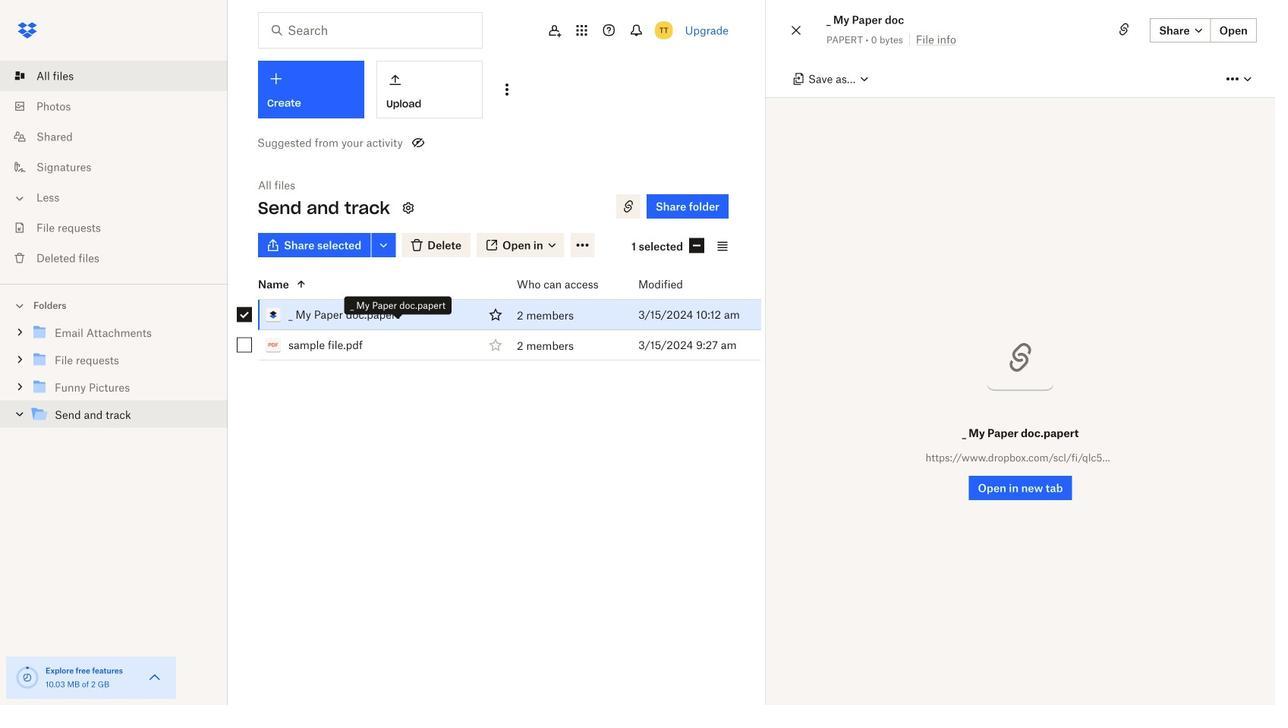 Task type: describe. For each thing, give the bounding box(es) containing it.
more image
[[1224, 70, 1242, 88]]

dropbox image
[[12, 15, 43, 46]]

quota usage image
[[15, 666, 39, 690]]

folder settings image
[[399, 199, 417, 217]]

name _ my paper doc.papert, modified 3/15/2024 10:12 am, element
[[225, 300, 761, 330]]

less image
[[12, 191, 27, 206]]

quota usage progress bar
[[15, 666, 39, 690]]



Task type: vqa. For each thing, say whether or not it's contained in the screenshot.
Name _ My Paper Doc.Papert, Modified 3/15/2024 10:12 Am, element
yes



Task type: locate. For each thing, give the bounding box(es) containing it.
group
[[0, 316, 228, 440]]

name sample file.pdf, modified 3/15/2024 9:27 am, element
[[225, 330, 761, 361]]

Search in folder "Send and track" text field
[[288, 21, 451, 39]]

add to starred image
[[487, 306, 505, 324]]

table
[[225, 269, 761, 361]]

close image
[[787, 21, 805, 39]]

list
[[0, 52, 228, 284]]

copy link image
[[1115, 20, 1133, 38]]

add to starred image
[[487, 336, 505, 354]]

list item
[[0, 61, 228, 91]]



